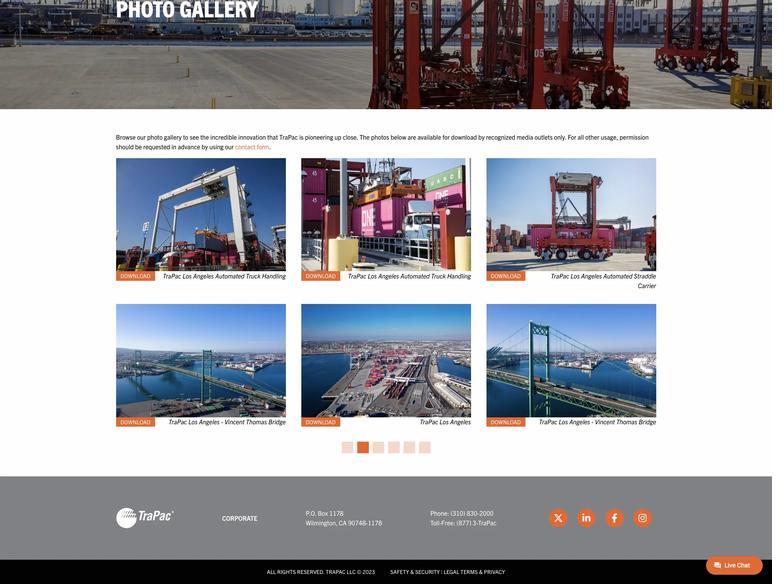 Task type: vqa. For each thing, say whether or not it's contained in the screenshot.
TraPac Los Angeles Automated Straddle Carrier
yes



Task type: describe. For each thing, give the bounding box(es) containing it.
llc
[[347, 569, 356, 576]]

advance
[[178, 143, 200, 151]]

safety
[[391, 569, 409, 576]]

phone: (310) 830-2000 toll-free: (877) 3-trapac
[[430, 509, 497, 527]]

media
[[517, 133, 533, 141]]

phone:
[[430, 509, 449, 517]]

using
[[209, 143, 224, 151]]

outlets
[[535, 133, 553, 141]]

all
[[578, 133, 584, 141]]

up
[[335, 133, 342, 141]]

trapac los angeles - vincent thomas bridge for 1st trapac los angeles - vincent thomas bridge image
[[169, 418, 286, 426]]

trapac
[[326, 569, 346, 576]]

wilmington,
[[306, 519, 338, 527]]

truck for first trapac los angeles automated truck handling "image" from right
[[431, 272, 446, 280]]

1 horizontal spatial 1178
[[368, 519, 382, 527]]

gallery
[[164, 133, 182, 141]]

only.
[[554, 133, 567, 141]]

photos
[[371, 133, 389, 141]]

corporate
[[222, 514, 258, 522]]

contact form link
[[235, 143, 269, 151]]

close.
[[343, 133, 358, 141]]

incredible
[[210, 133, 237, 141]]

are
[[408, 133, 416, 141]]

1 & from the left
[[410, 569, 414, 576]]

straddle
[[634, 272, 656, 280]]

innovation
[[238, 133, 266, 141]]

box
[[318, 509, 328, 517]]

corporate image
[[116, 508, 174, 529]]

2 automated from the left
[[401, 272, 430, 280]]

photo
[[147, 133, 163, 141]]

los for 1st trapac los angeles automated truck handling "image" from the left
[[183, 272, 192, 280]]

los for 'trapac los angeles' image
[[440, 418, 449, 426]]

tab panel containing trapac los angeles automated truck handling
[[108, 158, 664, 441]]

los for trapac los angeles automated straddle carrier image
[[571, 272, 580, 280]]

|
[[441, 569, 443, 576]]

p.o.
[[306, 509, 316, 517]]

90748-
[[348, 519, 368, 527]]

to
[[183, 133, 188, 141]]

other
[[585, 133, 599, 141]]

2023
[[363, 569, 375, 576]]

safety & security | legal terms & privacy
[[391, 569, 505, 576]]

all rights reserved. trapac llc © 2023
[[267, 569, 375, 576]]

requested
[[143, 143, 170, 151]]

contact form .
[[235, 143, 271, 151]]

2 vincent from the left
[[595, 418, 615, 426]]

trapac los angeles automated truck handling for 1st trapac los angeles automated truck handling "image" from the left
[[163, 272, 286, 280]]

terms
[[461, 569, 478, 576]]

for
[[443, 133, 450, 141]]

the
[[200, 133, 209, 141]]

browse
[[116, 133, 136, 141]]

legal terms & privacy link
[[444, 569, 505, 576]]

2 trapac los angeles - vincent thomas bridge image from the left
[[487, 304, 656, 418]]

handling for 1st trapac los angeles automated truck handling "image" from the left
[[262, 272, 286, 280]]

2 bridge from the left
[[639, 418, 656, 426]]

usage,
[[601, 133, 618, 141]]

available
[[418, 133, 441, 141]]

toll-
[[430, 519, 442, 527]]

trapac los angeles automated truck handling for first trapac los angeles automated truck handling "image" from right
[[348, 272, 471, 280]]

rights
[[277, 569, 296, 576]]

main content containing browse our photo gallery to see the incredible innovation that trapac is pioneering up close. the photos below are available for download by recognized media outlets only. for all other usage, permission should be requested in advance by using our
[[108, 132, 664, 454]]

1 bridge from the left
[[268, 418, 286, 426]]

be
[[135, 143, 142, 151]]

see
[[190, 133, 199, 141]]

permission
[[620, 133, 649, 141]]

2 & from the left
[[479, 569, 483, 576]]

p.o. box 1178 wilmington, ca 90748-1178
[[306, 509, 382, 527]]

truck for 1st trapac los angeles automated truck handling "image" from the left
[[246, 272, 261, 280]]

that
[[267, 133, 278, 141]]

automated inside "trapac los angeles automated straddle carrier"
[[604, 272, 633, 280]]

trapac los angeles image
[[301, 304, 471, 418]]

trapac inside browse our photo gallery to see the incredible innovation that trapac is pioneering up close. the photos below are available for download by recognized media outlets only. for all other usage, permission should be requested in advance by using our
[[279, 133, 298, 141]]

the
[[360, 133, 370, 141]]



Task type: locate. For each thing, give the bounding box(es) containing it.
0 horizontal spatial bridge
[[268, 418, 286, 426]]

trapac inside phone: (310) 830-2000 toll-free: (877) 3-trapac
[[478, 519, 497, 527]]

angeles inside "trapac los angeles automated straddle carrier"
[[581, 272, 602, 280]]

pioneering
[[305, 133, 333, 141]]

1 handling from the left
[[262, 272, 286, 280]]

vincent
[[225, 418, 245, 426], [595, 418, 615, 426]]

1 - from the left
[[221, 418, 223, 426]]

trapac los angeles automated straddle carrier
[[551, 272, 656, 290]]

1 vertical spatial our
[[225, 143, 234, 151]]

1 vertical spatial 1178
[[368, 519, 382, 527]]

our down incredible
[[225, 143, 234, 151]]

download
[[121, 273, 151, 280], [306, 273, 336, 280], [491, 273, 521, 280], [121, 419, 151, 426], [306, 419, 336, 426], [491, 419, 521, 426]]

0 horizontal spatial trapac los angeles automated truck handling image
[[116, 158, 286, 271]]

& right safety
[[410, 569, 414, 576]]

footer containing p.o. box 1178
[[0, 477, 772, 584]]

0 horizontal spatial vincent
[[225, 418, 245, 426]]

1 horizontal spatial automated
[[401, 272, 430, 280]]

carrier
[[638, 282, 656, 290]]

in
[[172, 143, 176, 151]]

bridge
[[268, 418, 286, 426], [639, 418, 656, 426]]

truck
[[246, 272, 261, 280], [431, 272, 446, 280]]

trapac los angeles - vincent thomas bridge image
[[116, 304, 286, 418], [487, 304, 656, 418]]

main content
[[108, 132, 664, 454]]

2 truck from the left
[[431, 272, 446, 280]]

los
[[183, 272, 192, 280], [368, 272, 377, 280], [571, 272, 580, 280], [188, 418, 198, 426], [440, 418, 449, 426], [559, 418, 568, 426]]

angeles
[[193, 272, 214, 280], [378, 272, 399, 280], [581, 272, 602, 280], [199, 418, 220, 426], [450, 418, 471, 426], [570, 418, 590, 426]]

trapac los angeles - vincent thomas bridge
[[169, 418, 286, 426], [539, 418, 656, 426]]

handling for first trapac los angeles automated truck handling "image" from right
[[447, 272, 471, 280]]

tab list
[[108, 441, 664, 454]]

automated
[[215, 272, 245, 280], [401, 272, 430, 280], [604, 272, 633, 280]]

0 horizontal spatial truck
[[246, 272, 261, 280]]

los for first trapac los angeles automated truck handling "image" from right
[[368, 272, 377, 280]]

our
[[137, 133, 146, 141], [225, 143, 234, 151]]

1 horizontal spatial -
[[592, 418, 594, 426]]

3-
[[473, 519, 478, 527]]

download link
[[116, 271, 155, 281], [301, 271, 340, 281], [487, 271, 526, 281], [116, 418, 155, 427], [301, 418, 340, 427], [487, 418, 526, 427]]

trapac
[[279, 133, 298, 141], [163, 272, 181, 280], [348, 272, 367, 280], [551, 272, 569, 280], [169, 418, 187, 426], [420, 418, 438, 426], [539, 418, 558, 426], [478, 519, 497, 527]]

trapac los angeles
[[420, 418, 471, 426]]

thomas
[[246, 418, 267, 426], [617, 418, 638, 426]]

browse our photo gallery to see the incredible innovation that trapac is pioneering up close. the photos below are available for download by recognized media outlets only. for all other usage, permission should be requested in advance by using our
[[116, 133, 649, 151]]

1 horizontal spatial truck
[[431, 272, 446, 280]]

0 vertical spatial our
[[137, 133, 146, 141]]

©
[[357, 569, 361, 576]]

-
[[221, 418, 223, 426], [592, 418, 594, 426]]

security
[[415, 569, 440, 576]]

recognized
[[486, 133, 515, 141]]

& right terms
[[479, 569, 483, 576]]

0 horizontal spatial our
[[137, 133, 146, 141]]

0 horizontal spatial -
[[221, 418, 223, 426]]

1 horizontal spatial trapac los angeles - vincent thomas bridge
[[539, 418, 656, 426]]

tab panel
[[108, 158, 664, 441]]

1 vertical spatial by
[[202, 143, 208, 151]]

legal
[[444, 569, 459, 576]]

trapac inside "trapac los angeles automated straddle carrier"
[[551, 272, 569, 280]]

0 horizontal spatial thomas
[[246, 418, 267, 426]]

1 horizontal spatial &
[[479, 569, 483, 576]]

should
[[116, 143, 134, 151]]

2 trapac los angeles - vincent thomas bridge from the left
[[539, 418, 656, 426]]

ca
[[339, 519, 347, 527]]

below
[[391, 133, 406, 141]]

1 trapac los angeles - vincent thomas bridge from the left
[[169, 418, 286, 426]]

1 truck from the left
[[246, 272, 261, 280]]

0 horizontal spatial trapac los angeles - vincent thomas bridge image
[[116, 304, 286, 418]]

thomas for second trapac los angeles - vincent thomas bridge image
[[617, 418, 638, 426]]

our up be
[[137, 133, 146, 141]]

0 horizontal spatial automated
[[215, 272, 245, 280]]

trapac los angeles automated truck handling
[[163, 272, 286, 280], [348, 272, 471, 280]]

all
[[267, 569, 276, 576]]

1178 right ca at the bottom
[[368, 519, 382, 527]]

contact
[[235, 143, 255, 151]]

1 horizontal spatial our
[[225, 143, 234, 151]]

1 horizontal spatial trapac los angeles automated truck handling
[[348, 272, 471, 280]]

safety & security link
[[391, 569, 440, 576]]

1 thomas from the left
[[246, 418, 267, 426]]

2 - from the left
[[592, 418, 594, 426]]

&
[[410, 569, 414, 576], [479, 569, 483, 576]]

trapac los angeles automated straddle carrier image
[[487, 158, 656, 271]]

(310)
[[451, 509, 465, 517]]

- for 1st trapac los angeles - vincent thomas bridge image
[[221, 418, 223, 426]]

2000
[[480, 509, 494, 517]]

1 vincent from the left
[[225, 418, 245, 426]]

0 vertical spatial 1178
[[329, 509, 344, 517]]

1178
[[329, 509, 344, 517], [368, 519, 382, 527]]

1 trapac los angeles - vincent thomas bridge image from the left
[[116, 304, 286, 418]]

privacy
[[484, 569, 505, 576]]

free:
[[442, 519, 455, 527]]

trapac los angeles - vincent thomas bridge for second trapac los angeles - vincent thomas bridge image
[[539, 418, 656, 426]]

by down the
[[202, 143, 208, 151]]

1 horizontal spatial handling
[[447, 272, 471, 280]]

1 horizontal spatial trapac los angeles automated truck handling image
[[301, 158, 471, 271]]

.
[[269, 143, 271, 151]]

1 horizontal spatial vincent
[[595, 418, 615, 426]]

handling
[[262, 272, 286, 280], [447, 272, 471, 280]]

by right download
[[478, 133, 485, 141]]

by
[[478, 133, 485, 141], [202, 143, 208, 151]]

0 vertical spatial by
[[478, 133, 485, 141]]

for
[[568, 133, 577, 141]]

2 horizontal spatial automated
[[604, 272, 633, 280]]

1 horizontal spatial by
[[478, 133, 485, 141]]

830-
[[467, 509, 480, 517]]

2 trapac los angeles automated truck handling from the left
[[348, 272, 471, 280]]

1 trapac los angeles automated truck handling from the left
[[163, 272, 286, 280]]

los inside "trapac los angeles automated straddle carrier"
[[571, 272, 580, 280]]

0 horizontal spatial trapac los angeles automated truck handling
[[163, 272, 286, 280]]

is
[[299, 133, 304, 141]]

1178 up ca at the bottom
[[329, 509, 344, 517]]

0 horizontal spatial by
[[202, 143, 208, 151]]

form
[[257, 143, 269, 151]]

reserved.
[[297, 569, 325, 576]]

footer
[[0, 477, 772, 584]]

1 automated from the left
[[215, 272, 245, 280]]

1 horizontal spatial thomas
[[617, 418, 638, 426]]

- for second trapac los angeles - vincent thomas bridge image
[[592, 418, 594, 426]]

1 horizontal spatial trapac los angeles - vincent thomas bridge image
[[487, 304, 656, 418]]

2 trapac los angeles automated truck handling image from the left
[[301, 158, 471, 271]]

0 horizontal spatial &
[[410, 569, 414, 576]]

1 horizontal spatial bridge
[[639, 418, 656, 426]]

0 horizontal spatial 1178
[[329, 509, 344, 517]]

2 thomas from the left
[[617, 418, 638, 426]]

(877)
[[457, 519, 471, 527]]

0 horizontal spatial trapac los angeles - vincent thomas bridge
[[169, 418, 286, 426]]

1 trapac los angeles automated truck handling image from the left
[[116, 158, 286, 271]]

2 handling from the left
[[447, 272, 471, 280]]

3 automated from the left
[[604, 272, 633, 280]]

thomas for 1st trapac los angeles - vincent thomas bridge image
[[246, 418, 267, 426]]

trapac los angeles automated truck handling image
[[116, 158, 286, 271], [301, 158, 471, 271]]

download
[[451, 133, 477, 141]]

0 horizontal spatial handling
[[262, 272, 286, 280]]



